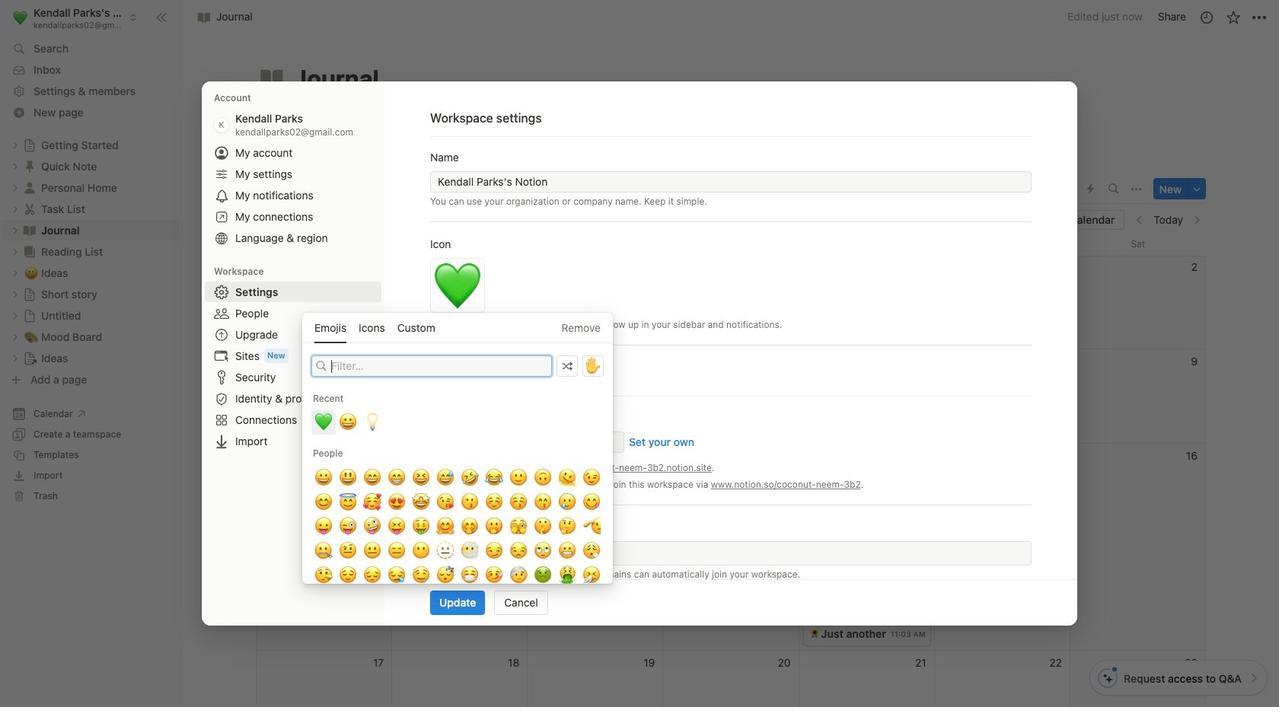 Task type: locate. For each thing, give the bounding box(es) containing it.
😬 image
[[558, 542, 577, 561]]

Type an email domain… text field
[[437, 547, 1021, 561]]

😷 image
[[461, 567, 479, 585]]

😆 image
[[412, 469, 430, 487]]

😗 image
[[461, 494, 479, 512]]

🤐 image
[[315, 542, 333, 561]]

😊 image
[[315, 494, 333, 512]]

😴 image
[[437, 567, 455, 585]]

😐 image
[[363, 542, 382, 561]]

create and view automations image
[[1088, 184, 1095, 195]]

😁 image
[[388, 469, 406, 487]]

💡 image
[[363, 414, 382, 432]]

Filter… text field
[[331, 359, 548, 374]]

🤧 image
[[583, 567, 601, 585]]

🤪 image
[[363, 518, 382, 536]]

🌻 image
[[810, 628, 820, 640]]

menu
[[302, 385, 613, 708]]

🥥 image
[[810, 499, 820, 511]]

😍 image
[[388, 494, 406, 512]]

🫣 image
[[510, 518, 528, 536]]

😅 image
[[437, 469, 455, 487]]

updates image
[[1200, 10, 1215, 25]]

🤫 image
[[534, 518, 552, 536]]

😔 image
[[363, 567, 382, 585]]

😂 image
[[485, 469, 504, 487]]

😀 image
[[315, 469, 333, 487]]

1 horizontal spatial 💚 image
[[434, 255, 482, 319]]

😛 image
[[315, 518, 333, 536]]

😑 image
[[388, 542, 406, 561]]

😘 image
[[437, 494, 455, 512]]

🙃 image
[[534, 469, 552, 487]]

🤕 image
[[510, 567, 528, 585]]

😏 image
[[485, 542, 504, 561]]

📋 image
[[810, 473, 820, 485]]

0 horizontal spatial 💚 image
[[315, 414, 333, 432]]

😀 image
[[339, 414, 357, 432]]

😶 image
[[412, 542, 430, 561]]

😙 image
[[534, 494, 552, 512]]

🤗 image
[[437, 518, 455, 536]]

🤭 image
[[461, 518, 479, 536]]

🤑 image
[[412, 518, 430, 536]]

😋 image
[[583, 494, 601, 512]]

😚 image
[[510, 494, 528, 512]]

1 vertical spatial 💚 image
[[315, 414, 333, 432]]

💚 image
[[13, 8, 28, 27]]

😒 image
[[510, 542, 528, 561]]

😄 image
[[363, 469, 382, 487]]

tab list
[[256, 174, 1014, 204]]

💚 image
[[434, 255, 482, 319], [315, 414, 333, 432]]

🤣 image
[[461, 469, 479, 487]]

😝 image
[[388, 518, 406, 536]]



Task type: vqa. For each thing, say whether or not it's contained in the screenshot.
sixth Open image
no



Task type: describe. For each thing, give the bounding box(es) containing it.
😌 image
[[339, 567, 357, 585]]

😪 image
[[388, 567, 406, 585]]

🤥 image
[[315, 567, 333, 585]]

🫡 image
[[583, 518, 601, 536]]

🤢 image
[[534, 567, 552, 585]]

0 vertical spatial 💚 image
[[434, 255, 482, 319]]

🙄 image
[[534, 542, 552, 561]]

☺️ image
[[485, 494, 504, 512]]

previous month image
[[1135, 215, 1146, 226]]

🙂 image
[[510, 469, 528, 487]]

🥲 image
[[558, 494, 577, 512]]

✨ image
[[810, 576, 820, 589]]

😃 image
[[339, 469, 357, 487]]

close sidebar image
[[155, 11, 168, 23]]

🫠 image
[[558, 469, 577, 487]]

😶‍🌫️ image
[[461, 542, 479, 561]]

change page icon image
[[258, 65, 286, 92]]

🤮 image
[[558, 567, 577, 585]]

next month image
[[1192, 215, 1203, 226]]

favorite image
[[1226, 10, 1241, 25]]

🤨 image
[[339, 542, 357, 561]]

😮‍💨 image
[[583, 542, 601, 561]]

🤒 image
[[485, 567, 504, 585]]

🫥 image
[[437, 542, 455, 561]]

e.g. company name text field
[[438, 174, 1025, 190]]

😉 image
[[583, 469, 601, 487]]

😜 image
[[339, 518, 357, 536]]

🥰 image
[[363, 494, 382, 512]]

🤔 image
[[558, 518, 577, 536]]

🤩 image
[[412, 494, 430, 512]]

🫢 image
[[485, 518, 504, 536]]

🤤 image
[[412, 567, 430, 585]]

Your domain text field
[[435, 435, 620, 450]]

😇 image
[[339, 494, 357, 512]]



